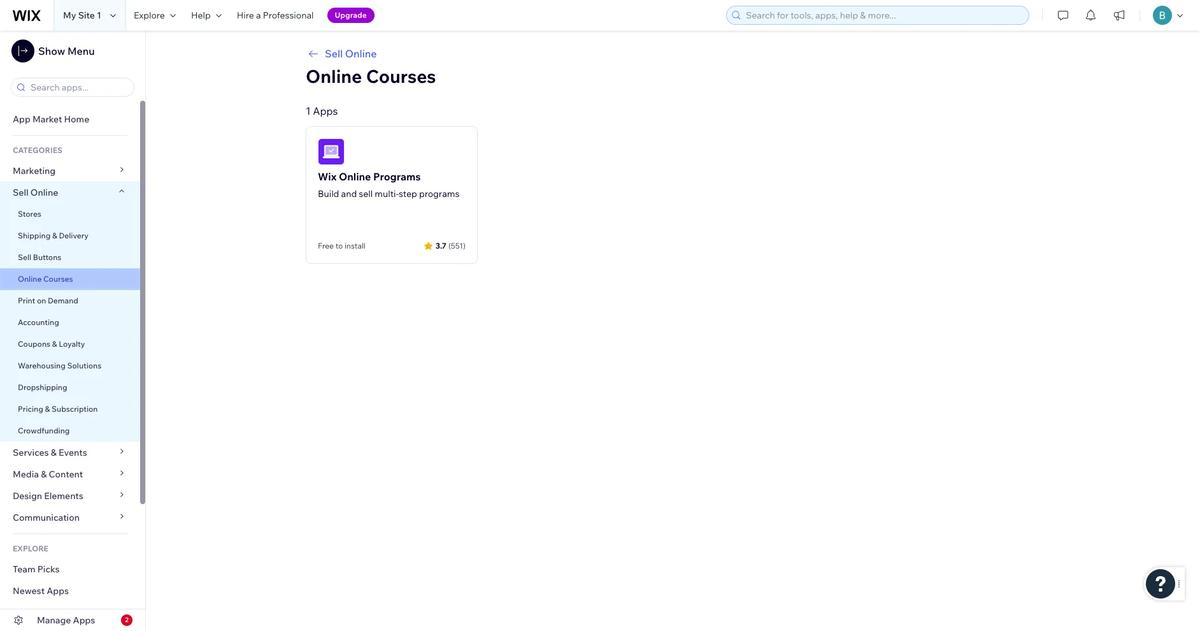 Task type: vqa. For each thing, say whether or not it's contained in the screenshot.
Analytics & Reports dropdown button
no



Task type: describe. For each thing, give the bounding box(es) containing it.
popular this month
[[13, 607, 94, 618]]

0 horizontal spatial sell online link
[[0, 182, 140, 203]]

print
[[18, 296, 35, 305]]

2
[[125, 616, 129, 624]]

app
[[13, 113, 30, 125]]

free
[[318, 241, 334, 251]]

& for subscription
[[45, 404, 50, 414]]

professional
[[263, 10, 314, 21]]

warehousing solutions
[[18, 361, 101, 370]]

pricing & subscription link
[[0, 398, 140, 420]]

site
[[78, 10, 95, 21]]

1 horizontal spatial sell online
[[325, 47, 377, 60]]

& for loyalty
[[52, 339, 57, 349]]

1 apps
[[306, 105, 338, 117]]

apps for 1 apps
[[313, 105, 338, 117]]

coupons
[[18, 339, 50, 349]]

step
[[399, 188, 417, 200]]

design
[[13, 490, 42, 502]]

shipping & delivery link
[[0, 225, 140, 247]]

events
[[59, 447, 87, 458]]

content
[[49, 469, 83, 480]]

upgrade button
[[327, 8, 375, 23]]

elements
[[44, 490, 83, 502]]

sell buttons
[[18, 252, 61, 262]]

online up print
[[18, 274, 42, 284]]

(551)
[[449, 241, 466, 250]]

sell
[[359, 188, 373, 200]]

media & content link
[[0, 463, 140, 485]]

manage apps
[[37, 615, 95, 626]]

1 vertical spatial sell
[[13, 187, 28, 198]]

wix online programs build and sell multi-step programs
[[318, 170, 460, 200]]

courses inside sidebar "element"
[[43, 274, 73, 284]]

online down upgrade button
[[345, 47, 377, 60]]

1 horizontal spatial 1
[[306, 105, 311, 117]]

and
[[341, 188, 357, 200]]

& for events
[[51, 447, 57, 458]]

on
[[37, 296, 46, 305]]

team picks
[[13, 564, 60, 575]]

pricing
[[18, 404, 43, 414]]

dropshipping
[[18, 382, 67, 392]]

month
[[67, 607, 94, 618]]

subscription
[[52, 404, 98, 414]]

3.7
[[436, 241, 447, 250]]

manage
[[37, 615, 71, 626]]

services & events
[[13, 447, 87, 458]]

services & events link
[[0, 442, 140, 463]]

3.7 (551)
[[436, 241, 466, 250]]

marketing
[[13, 165, 56, 177]]

wix
[[318, 170, 337, 183]]

marketing link
[[0, 160, 140, 182]]

explore
[[13, 544, 48, 553]]

explore
[[134, 10, 165, 21]]

Search apps... field
[[27, 78, 130, 96]]

dropshipping link
[[0, 377, 140, 398]]

sidebar element
[[0, 31, 146, 631]]

picks
[[37, 564, 60, 575]]

categories
[[13, 145, 63, 155]]

online courses link
[[0, 268, 140, 290]]

communication
[[13, 512, 82, 523]]

newest
[[13, 585, 45, 597]]

stores link
[[0, 203, 140, 225]]

1 horizontal spatial courses
[[366, 65, 436, 87]]

design elements link
[[0, 485, 140, 507]]

stores
[[18, 209, 41, 219]]

newest apps
[[13, 585, 69, 597]]

apps for manage apps
[[73, 615, 95, 626]]

help
[[191, 10, 211, 21]]

build
[[318, 188, 339, 200]]

upgrade
[[335, 10, 367, 20]]



Task type: locate. For each thing, give the bounding box(es) containing it.
popular this month link
[[0, 602, 140, 623]]

demand
[[48, 296, 78, 305]]

0 horizontal spatial courses
[[43, 274, 73, 284]]

accounting link
[[0, 312, 140, 333]]

apps
[[313, 105, 338, 117], [47, 585, 69, 597], [73, 615, 95, 626]]

0 horizontal spatial 1
[[97, 10, 101, 21]]

my site 1
[[63, 10, 101, 21]]

0 vertical spatial apps
[[313, 105, 338, 117]]

1 horizontal spatial online courses
[[306, 65, 436, 87]]

team
[[13, 564, 35, 575]]

& right "media" on the left bottom of page
[[41, 469, 47, 480]]

& right pricing
[[45, 404, 50, 414]]

sell online down marketing
[[13, 187, 58, 198]]

online courses up 1 apps
[[306, 65, 436, 87]]

online up 1 apps
[[306, 65, 362, 87]]

1
[[97, 10, 101, 21], [306, 105, 311, 117]]

1 horizontal spatial apps
[[73, 615, 95, 626]]

sell online inside sidebar "element"
[[13, 187, 58, 198]]

1 vertical spatial sell online
[[13, 187, 58, 198]]

online inside wix online programs build and sell multi-step programs
[[339, 170, 371, 183]]

accounting
[[18, 317, 59, 327]]

sell down upgrade button
[[325, 47, 343, 60]]

online down marketing
[[30, 187, 58, 198]]

apps right this
[[73, 615, 95, 626]]

warehousing solutions link
[[0, 355, 140, 377]]

& for delivery
[[52, 231, 57, 240]]

sell online
[[325, 47, 377, 60], [13, 187, 58, 198]]

1 vertical spatial sell online link
[[0, 182, 140, 203]]

media & content
[[13, 469, 83, 480]]

pricing & subscription
[[18, 404, 98, 414]]

& for content
[[41, 469, 47, 480]]

0 vertical spatial 1
[[97, 10, 101, 21]]

online courses inside sidebar "element"
[[18, 274, 73, 284]]

0 horizontal spatial online courses
[[18, 274, 73, 284]]

newest apps link
[[0, 580, 140, 602]]

to
[[336, 241, 343, 251]]

online courses down buttons
[[18, 274, 73, 284]]

& left the delivery
[[52, 231, 57, 240]]

coupons & loyalty
[[18, 339, 85, 349]]

sell up stores
[[13, 187, 28, 198]]

show menu button
[[11, 40, 95, 62]]

popular
[[13, 607, 45, 618]]

1 vertical spatial online courses
[[18, 274, 73, 284]]

sell online link
[[306, 46, 1040, 61], [0, 182, 140, 203]]

app market home
[[13, 113, 89, 125]]

0 vertical spatial sell online
[[325, 47, 377, 60]]

help button
[[184, 0, 229, 31]]

design elements
[[13, 490, 83, 502]]

install
[[345, 241, 366, 251]]

apps for newest apps
[[47, 585, 69, 597]]

1 horizontal spatial sell online link
[[306, 46, 1040, 61]]

app market home link
[[0, 108, 140, 130]]

warehousing
[[18, 361, 66, 370]]

shipping
[[18, 231, 50, 240]]

2 vertical spatial apps
[[73, 615, 95, 626]]

hire
[[237, 10, 254, 21]]

0 vertical spatial sell online link
[[306, 46, 1040, 61]]

0 vertical spatial sell
[[325, 47, 343, 60]]

multi-
[[375, 188, 399, 200]]

show
[[38, 45, 65, 57]]

communication link
[[0, 507, 140, 528]]

shipping & delivery
[[18, 231, 89, 240]]

0 horizontal spatial sell online
[[13, 187, 58, 198]]

online up and
[[339, 170, 371, 183]]

market
[[32, 113, 62, 125]]

services
[[13, 447, 49, 458]]

apps up this
[[47, 585, 69, 597]]

2 vertical spatial sell
[[18, 252, 31, 262]]

&
[[52, 231, 57, 240], [52, 339, 57, 349], [45, 404, 50, 414], [51, 447, 57, 458], [41, 469, 47, 480]]

2 horizontal spatial apps
[[313, 105, 338, 117]]

1 vertical spatial 1
[[306, 105, 311, 117]]

solutions
[[67, 361, 101, 370]]

sell buttons link
[[0, 247, 140, 268]]

free to install
[[318, 241, 366, 251]]

1 vertical spatial courses
[[43, 274, 73, 284]]

sell left buttons
[[18, 252, 31, 262]]

1 vertical spatial apps
[[47, 585, 69, 597]]

hire a professional
[[237, 10, 314, 21]]

show menu
[[38, 45, 95, 57]]

home
[[64, 113, 89, 125]]

online courses
[[306, 65, 436, 87], [18, 274, 73, 284]]

sell online down upgrade button
[[325, 47, 377, 60]]

0 vertical spatial online courses
[[306, 65, 436, 87]]

& left loyalty
[[52, 339, 57, 349]]

programs
[[374, 170, 421, 183]]

wix online programs logo image
[[318, 138, 345, 165]]

team picks link
[[0, 558, 140, 580]]

loyalty
[[59, 339, 85, 349]]

delivery
[[59, 231, 89, 240]]

0 vertical spatial courses
[[366, 65, 436, 87]]

a
[[256, 10, 261, 21]]

programs
[[419, 188, 460, 200]]

hire a professional link
[[229, 0, 322, 31]]

Search for tools, apps, help & more... field
[[743, 6, 1026, 24]]

menu
[[68, 45, 95, 57]]

& left events
[[51, 447, 57, 458]]

online
[[345, 47, 377, 60], [306, 65, 362, 87], [339, 170, 371, 183], [30, 187, 58, 198], [18, 274, 42, 284]]

buttons
[[33, 252, 61, 262]]

media
[[13, 469, 39, 480]]

coupons & loyalty link
[[0, 333, 140, 355]]

print on demand
[[18, 296, 78, 305]]

crowdfunding
[[18, 426, 70, 435]]

my
[[63, 10, 76, 21]]

apps up wix online programs logo
[[313, 105, 338, 117]]

crowdfunding link
[[0, 420, 140, 442]]

sell
[[325, 47, 343, 60], [13, 187, 28, 198], [18, 252, 31, 262]]

& inside "link"
[[52, 339, 57, 349]]

courses
[[366, 65, 436, 87], [43, 274, 73, 284]]

this
[[47, 607, 65, 618]]

0 horizontal spatial apps
[[47, 585, 69, 597]]

print on demand link
[[0, 290, 140, 312]]



